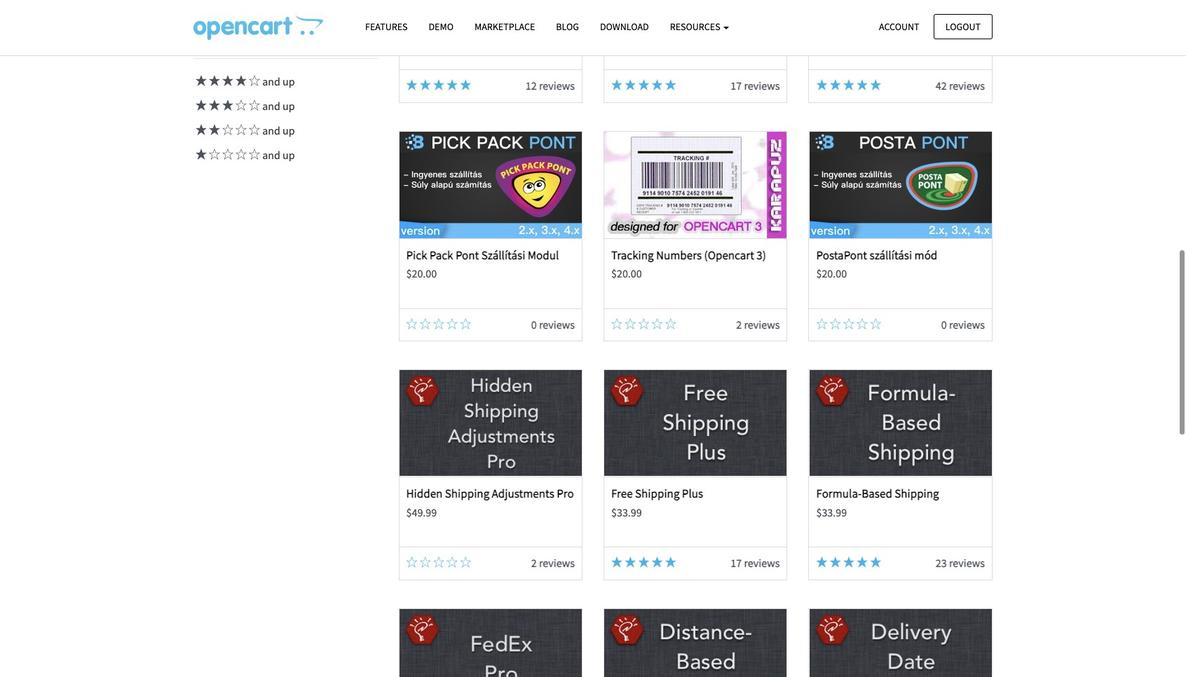 Task type: locate. For each thing, give the bounding box(es) containing it.
1 and from the top
[[262, 75, 280, 89]]

$20.00 down tracking at the top of page
[[611, 266, 642, 280]]

4 and up link from the top
[[193, 148, 295, 162]]

1 horizontal spatial based
[[661, 9, 691, 24]]

fedex pro image
[[399, 609, 582, 677]]

up for second and up link from the bottom
[[283, 124, 295, 138]]

4 up from the top
[[283, 148, 295, 162]]

2 17 reviews from the top
[[731, 556, 780, 570]]

reviews for formula-based shipping
[[949, 556, 985, 570]]

0 horizontal spatial 0
[[531, 317, 537, 331]]

3 up from the top
[[283, 124, 295, 138]]

4 and up from the top
[[260, 148, 295, 162]]

1 horizontal spatial 0 reviews
[[941, 317, 985, 331]]

2 up from the top
[[283, 99, 295, 113]]

postapont
[[816, 247, 867, 263]]

1 vertical spatial 17 reviews
[[731, 556, 780, 570]]

$33.99 down free
[[611, 505, 642, 519]]

3 and up from the top
[[260, 124, 295, 138]]

based inside postcode-based shipping $22.99
[[661, 9, 691, 24]]

0 horizontal spatial $33.99
[[611, 505, 642, 519]]

2 $20.00 from the left
[[611, 266, 642, 280]]

star light image
[[193, 75, 207, 87], [220, 75, 233, 87], [233, 75, 247, 87], [406, 79, 417, 91], [420, 79, 431, 91], [447, 79, 458, 91], [611, 79, 623, 91], [625, 79, 636, 91], [638, 79, 649, 91], [857, 79, 868, 91], [870, 79, 881, 91], [193, 124, 207, 136], [193, 149, 207, 160], [611, 557, 623, 568], [625, 557, 636, 568], [652, 557, 663, 568], [665, 557, 676, 568], [816, 557, 828, 568], [830, 557, 841, 568], [857, 557, 868, 568], [870, 557, 881, 568]]

1 0 reviews from the left
[[531, 317, 575, 331]]

rate
[[865, 9, 887, 24]]

12
[[526, 79, 537, 93]]

0 horizontal spatial 0 reviews
[[531, 317, 575, 331]]

$22.99 inside quantity-based shipping $22.99
[[406, 28, 437, 42]]

free shipping plus link
[[611, 486, 703, 502]]

and
[[262, 75, 280, 89], [262, 99, 280, 113], [262, 124, 280, 138], [262, 148, 280, 162]]

0 vertical spatial 2 reviews
[[736, 317, 780, 331]]

2 horizontal spatial based
[[862, 486, 892, 502]]

1 horizontal spatial 2
[[736, 317, 742, 331]]

resources
[[670, 20, 722, 33]]

0
[[531, 317, 537, 331], [941, 317, 947, 331]]

download link
[[590, 15, 659, 39]]

42
[[936, 79, 947, 93]]

2 17 from the top
[[731, 556, 742, 570]]

hidden shipping adjustments pro $49.99
[[406, 486, 574, 519]]

pro
[[557, 486, 574, 502]]

$20.00 down pick
[[406, 266, 437, 280]]

star light o image
[[247, 100, 260, 111], [220, 124, 233, 136], [233, 124, 247, 136], [247, 124, 260, 136], [207, 149, 220, 160], [220, 149, 233, 160], [233, 149, 247, 160], [406, 318, 417, 329], [433, 318, 444, 329], [652, 318, 663, 329], [830, 318, 841, 329], [870, 318, 881, 329], [406, 557, 417, 568], [420, 557, 431, 568], [433, 557, 444, 568], [447, 557, 458, 568]]

0 horizontal spatial 2 reviews
[[531, 556, 575, 570]]

star light o image
[[247, 75, 260, 87], [233, 100, 247, 111], [247, 149, 260, 160], [420, 318, 431, 329], [447, 318, 458, 329], [460, 318, 471, 329], [611, 318, 623, 329], [625, 318, 636, 329], [638, 318, 649, 329], [665, 318, 676, 329], [816, 318, 828, 329], [843, 318, 854, 329], [857, 318, 868, 329], [460, 557, 471, 568]]

$22.99 down quantity-
[[406, 28, 437, 42]]

1 $22.99 from the left
[[406, 28, 437, 42]]

reviews for tracking numbers (opencart 3)
[[744, 317, 780, 331]]

$22.99
[[406, 28, 437, 42], [611, 28, 642, 42]]

szállítási
[[481, 247, 525, 263]]

12 reviews
[[526, 79, 575, 93]]

resources link
[[659, 15, 740, 39]]

formula-based shipping link
[[816, 486, 939, 502]]

postapont szállítási mód $20.00
[[816, 247, 937, 280]]

$22.99 for postcode-
[[611, 28, 642, 42]]

0 vertical spatial 2
[[736, 317, 742, 331]]

logout
[[946, 20, 981, 33]]

$20.00
[[406, 266, 437, 280], [611, 266, 642, 280], [816, 266, 847, 280]]

2 reviews for pro
[[531, 556, 575, 570]]

1 horizontal spatial $22.99
[[611, 28, 642, 42]]

postapont szállítási mód image
[[809, 132, 992, 238]]

$33.99
[[611, 505, 642, 519], [816, 505, 847, 519]]

0 reviews
[[531, 317, 575, 331], [941, 317, 985, 331]]

multi flat rate shipping link
[[816, 9, 934, 24]]

(opencart
[[704, 247, 754, 263]]

based for formula-
[[862, 486, 892, 502]]

features link
[[355, 15, 418, 39]]

tracking numbers (opencart 3) link
[[611, 247, 766, 263]]

$22.99 inside postcode-based shipping $22.99
[[611, 28, 642, 42]]

$22.99 down postcode- on the top right of the page
[[611, 28, 642, 42]]

2 and from the top
[[262, 99, 280, 113]]

$33.99 inside 'free shipping plus $33.99'
[[611, 505, 642, 519]]

up for first and up link
[[283, 75, 295, 89]]

1 vertical spatial 17
[[731, 556, 742, 570]]

3)
[[757, 247, 766, 263]]

1 and up from the top
[[260, 75, 295, 89]]

and for 3rd and up link from the bottom of the page
[[262, 99, 280, 113]]

17 reviews
[[731, 79, 780, 93], [731, 556, 780, 570]]

3 $20.00 from the left
[[816, 266, 847, 280]]

and up for first and up link
[[260, 75, 295, 89]]

$20.00 inside tracking numbers (opencart 3) $20.00
[[611, 266, 642, 280]]

shipping
[[486, 9, 531, 24], [694, 9, 738, 24], [890, 9, 934, 24], [445, 486, 489, 502], [635, 486, 680, 502], [895, 486, 939, 502]]

2 $33.99 from the left
[[816, 505, 847, 519]]

shipping inside 'free shipping plus $33.99'
[[635, 486, 680, 502]]

based inside formula-based shipping $33.99
[[862, 486, 892, 502]]

1 horizontal spatial $20.00
[[611, 266, 642, 280]]

2 reviews
[[736, 317, 780, 331], [531, 556, 575, 570]]

free shipping plus $33.99
[[611, 486, 703, 519]]

and up for second and up link from the bottom
[[260, 124, 295, 138]]

1 horizontal spatial $33.99
[[816, 505, 847, 519]]

0 vertical spatial 17
[[731, 79, 742, 93]]

and up
[[260, 75, 295, 89], [260, 99, 295, 113], [260, 124, 295, 138], [260, 148, 295, 162]]

reviews
[[539, 79, 575, 93], [744, 79, 780, 93], [949, 79, 985, 93], [539, 317, 575, 331], [744, 317, 780, 331], [949, 317, 985, 331], [539, 556, 575, 570], [744, 556, 780, 570], [949, 556, 985, 570]]

and up link
[[193, 75, 295, 89], [193, 99, 295, 113], [193, 124, 295, 138], [193, 148, 295, 162]]

0 horizontal spatial 2
[[531, 556, 537, 570]]

1 vertical spatial 2
[[531, 556, 537, 570]]

postapont szállítási mód link
[[816, 247, 937, 263]]

delivery date selector image
[[809, 609, 992, 677]]

marketplace
[[475, 20, 535, 33]]

adjustments
[[492, 486, 554, 502]]

2 0 from the left
[[941, 317, 947, 331]]

0 vertical spatial 17 reviews
[[731, 79, 780, 93]]

based inside quantity-based shipping $22.99
[[453, 9, 484, 24]]

opencart shipping extensions image
[[193, 15, 323, 40]]

0 reviews for postapont szállítási mód
[[941, 317, 985, 331]]

3 and from the top
[[262, 124, 280, 138]]

up for fourth and up link from the top of the page
[[283, 148, 295, 162]]

1 vertical spatial 2 reviews
[[531, 556, 575, 570]]

$33.99 down formula-
[[816, 505, 847, 519]]

formula-
[[816, 486, 862, 502]]

hidden shipping adjustments pro image
[[399, 370, 582, 477]]

star light image
[[207, 75, 220, 87], [433, 79, 444, 91], [460, 79, 471, 91], [652, 79, 663, 91], [665, 79, 676, 91], [816, 79, 828, 91], [830, 79, 841, 91], [843, 79, 854, 91], [193, 100, 207, 111], [207, 100, 220, 111], [220, 100, 233, 111], [207, 124, 220, 136], [638, 557, 649, 568], [843, 557, 854, 568]]

logout link
[[934, 14, 993, 39]]

postcode-based shipping $22.99
[[611, 9, 738, 42]]

1 up from the top
[[283, 75, 295, 89]]

1 horizontal spatial 0
[[941, 317, 947, 331]]

2 horizontal spatial $20.00
[[816, 266, 847, 280]]

1 $20.00 from the left
[[406, 266, 437, 280]]

1 0 from the left
[[531, 317, 537, 331]]

1 $33.99 from the left
[[611, 505, 642, 519]]

0 for postapont szállítási mód
[[941, 317, 947, 331]]

plus
[[682, 486, 703, 502]]

4 and from the top
[[262, 148, 280, 162]]

formula-based shipping image
[[809, 370, 992, 477]]

pick
[[406, 247, 427, 263]]

$33.99 for free
[[611, 505, 642, 519]]

2 0 reviews from the left
[[941, 317, 985, 331]]

0 horizontal spatial $22.99
[[406, 28, 437, 42]]

42 reviews
[[936, 79, 985, 93]]

based
[[453, 9, 484, 24], [661, 9, 691, 24], [862, 486, 892, 502]]

shipping inside postcode-based shipping $22.99
[[694, 9, 738, 24]]

1 horizontal spatial 2 reviews
[[736, 317, 780, 331]]

0 horizontal spatial $20.00
[[406, 266, 437, 280]]

$20.00 down postapont
[[816, 266, 847, 280]]

2 $22.99 from the left
[[611, 28, 642, 42]]

$33.99 inside formula-based shipping $33.99
[[816, 505, 847, 519]]

17
[[731, 79, 742, 93], [731, 556, 742, 570]]

shipping inside quantity-based shipping $22.99
[[486, 9, 531, 24]]

tracking
[[611, 247, 654, 263]]

2 and up from the top
[[260, 99, 295, 113]]

2 and up link from the top
[[193, 99, 295, 113]]

0 horizontal spatial based
[[453, 9, 484, 24]]

up
[[283, 75, 295, 89], [283, 99, 295, 113], [283, 124, 295, 138], [283, 148, 295, 162]]

2
[[736, 317, 742, 331], [531, 556, 537, 570]]

pont
[[456, 247, 479, 263]]



Task type: describe. For each thing, give the bounding box(es) containing it.
pick pack pont szállítási modul link
[[406, 247, 559, 263]]

flat
[[844, 9, 863, 24]]

distance-based shipping image
[[604, 609, 787, 677]]

pick pack pont szállítási modul $20.00
[[406, 247, 559, 280]]

1 17 from the top
[[731, 79, 742, 93]]

2 for (opencart
[[736, 317, 742, 331]]

1 17 reviews from the top
[[731, 79, 780, 93]]

23 reviews
[[936, 556, 985, 570]]

$49.99
[[406, 505, 437, 519]]

1 and up link from the top
[[193, 75, 295, 89]]

pack
[[430, 247, 453, 263]]

reviews for pick pack pont szállítási modul
[[539, 317, 575, 331]]

and for first and up link
[[262, 75, 280, 89]]

postcode-
[[611, 9, 661, 24]]

tracking numbers (opencart 3) image
[[604, 132, 787, 238]]

reviews for hidden shipping adjustments pro
[[539, 556, 575, 570]]

formula-based shipping $33.99
[[816, 486, 939, 519]]

mód
[[915, 247, 937, 263]]

and up for fourth and up link from the top of the page
[[260, 148, 295, 162]]

quantity-based shipping link
[[406, 9, 531, 24]]

$20.00 inside pick pack pont szállítási modul $20.00
[[406, 266, 437, 280]]

free
[[611, 486, 633, 502]]

tracking numbers (opencart 3) $20.00
[[611, 247, 766, 280]]

free shipping plus image
[[604, 370, 787, 477]]

$33.99 for formula-
[[816, 505, 847, 519]]

reviews for postapont szállítási mód
[[949, 317, 985, 331]]

rating
[[193, 30, 231, 48]]

pick pack pont szállítási modul image
[[399, 132, 582, 238]]

$22.99 for quantity-
[[406, 28, 437, 42]]

demo link
[[418, 15, 464, 39]]

2 for adjustments
[[531, 556, 537, 570]]

shipping inside formula-based shipping $33.99
[[895, 486, 939, 502]]

quantity-
[[406, 9, 453, 24]]

and up for 3rd and up link from the bottom of the page
[[260, 99, 295, 113]]

demo
[[429, 20, 454, 33]]

2 reviews for 3)
[[736, 317, 780, 331]]

$20.00 inside postapont szállítási mód $20.00
[[816, 266, 847, 280]]

blog link
[[546, 15, 590, 39]]

up for 3rd and up link from the bottom of the page
[[283, 99, 295, 113]]

23
[[936, 556, 947, 570]]

0 reviews for pick pack pont szállítási modul
[[531, 317, 575, 331]]

features
[[365, 20, 408, 33]]

based for postcode-
[[661, 9, 691, 24]]

marketplace link
[[464, 15, 546, 39]]

and for fourth and up link from the top of the page
[[262, 148, 280, 162]]

download
[[600, 20, 649, 33]]

numbers
[[656, 247, 702, 263]]

hidden shipping adjustments pro link
[[406, 486, 574, 502]]

postcode-based shipping link
[[611, 9, 738, 24]]

multi flat rate shipping
[[816, 9, 934, 24]]

3 and up link from the top
[[193, 124, 295, 138]]

and for second and up link from the bottom
[[262, 124, 280, 138]]

0 for pick pack pont szállítási modul
[[531, 317, 537, 331]]

blog
[[556, 20, 579, 33]]

multi
[[816, 9, 841, 24]]

szállítási
[[870, 247, 912, 263]]

modul
[[528, 247, 559, 263]]

shipping inside hidden shipping adjustments pro $49.99
[[445, 486, 489, 502]]

reviews for free shipping plus
[[744, 556, 780, 570]]

based for quantity-
[[453, 9, 484, 24]]

quantity-based shipping $22.99
[[406, 9, 531, 42]]

account link
[[867, 14, 931, 39]]

account
[[879, 20, 919, 33]]

hidden
[[406, 486, 443, 502]]



Task type: vqa. For each thing, say whether or not it's contained in the screenshot.
$22.99 in the 'Postcode-Based Shipping $22.99'
yes



